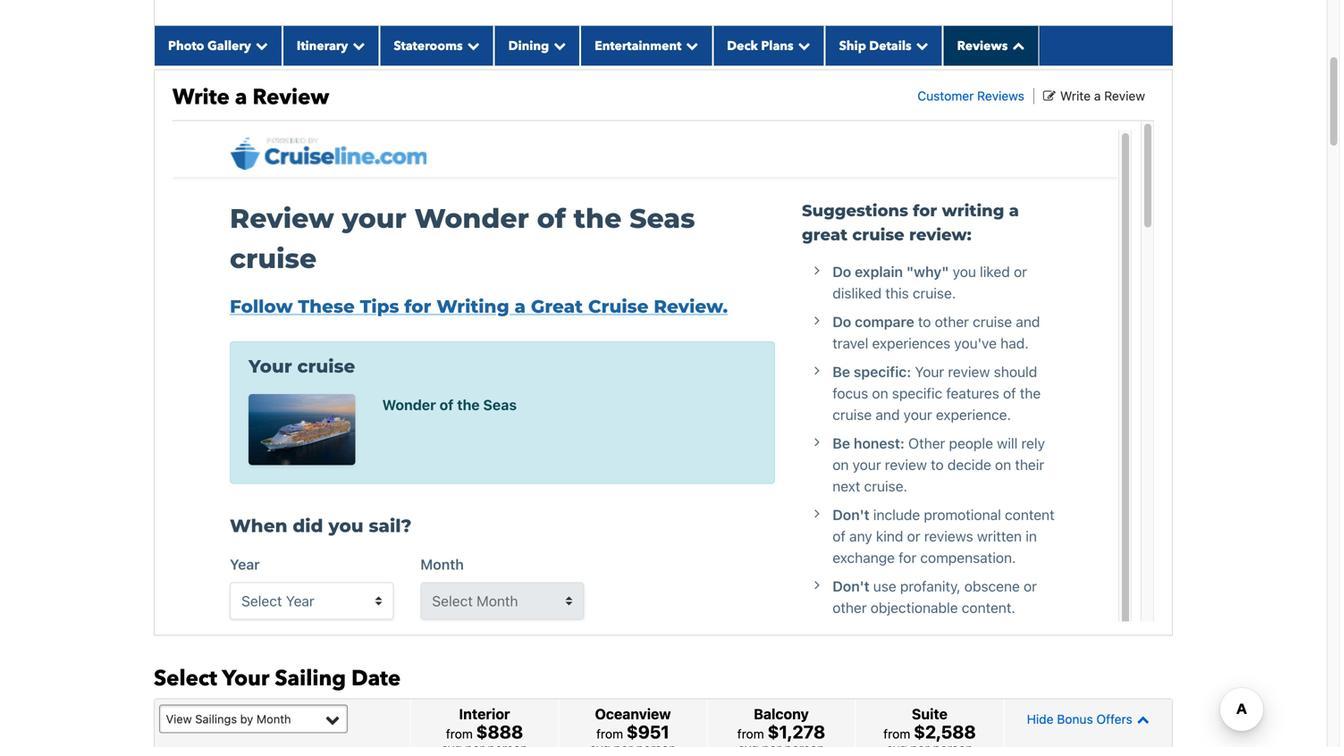 Task type: locate. For each thing, give the bounding box(es) containing it.
write a review down gallery
[[173, 83, 329, 112]]

from $951
[[597, 722, 670, 743]]

from inside from $888
[[446, 727, 473, 742]]

chevron up image right bonus
[[1133, 714, 1150, 726]]

chevron down image
[[251, 39, 268, 52], [549, 39, 566, 52], [682, 39, 699, 52]]

date
[[352, 664, 401, 694]]

4 chevron down image from the left
[[912, 39, 929, 52]]

chevron down image inside photo gallery dropdown button
[[251, 39, 268, 52]]

$951
[[627, 722, 670, 743]]

photo gallery
[[168, 37, 251, 54]]

0 horizontal spatial chevron down image
[[251, 39, 268, 52]]

chevron down image left entertainment
[[549, 39, 566, 52]]

1 horizontal spatial chevron up image
[[1133, 714, 1150, 726]]

0 horizontal spatial review
[[253, 83, 329, 112]]

reviews left edit icon
[[978, 88, 1025, 103]]

0 horizontal spatial chevron up image
[[1008, 39, 1025, 52]]

chevron down image inside itinerary dropdown button
[[348, 39, 365, 52]]

chevron up image inside reviews dropdown button
[[1008, 39, 1025, 52]]

chevron up image for reviews
[[1008, 39, 1025, 52]]

from inside from $951
[[597, 727, 623, 742]]

write a review link
[[1044, 88, 1146, 103]]

from inside the from $2,588
[[884, 727, 911, 742]]

chevron down image left staterooms
[[348, 39, 365, 52]]

select your sailing date
[[154, 664, 401, 694]]

3 chevron down image from the left
[[794, 39, 811, 52]]

interior
[[459, 706, 510, 723]]

chevron down image inside entertainment dropdown button
[[682, 39, 699, 52]]

chevron down image left ship
[[794, 39, 811, 52]]

1 horizontal spatial write
[[1061, 88, 1091, 103]]

from left $2,588
[[884, 727, 911, 742]]

review down "itinerary"
[[253, 83, 329, 112]]

details
[[870, 37, 912, 54]]

chevron down image left deck on the right of page
[[682, 39, 699, 52]]

main content containing write a review
[[145, 0, 1182, 748]]

1 horizontal spatial chevron down image
[[549, 39, 566, 52]]

1 chevron down image from the left
[[251, 39, 268, 52]]

chevron up image inside hide bonus offers link
[[1133, 714, 1150, 726]]

sailings
[[195, 713, 237, 726]]

3 chevron down image from the left
[[682, 39, 699, 52]]

from $888
[[446, 722, 523, 743]]

$2,588
[[914, 722, 976, 743]]

ship
[[840, 37, 867, 54]]

chevron down image inside dining dropdown button
[[549, 39, 566, 52]]

$1,278
[[768, 722, 826, 743]]

chevron down image inside staterooms "dropdown button"
[[463, 39, 480, 52]]

chevron down image for deck plans
[[794, 39, 811, 52]]

1 horizontal spatial a
[[1095, 88, 1101, 103]]

2 from from the left
[[597, 727, 623, 742]]

from inside 'from $1,278'
[[738, 727, 765, 742]]

write right edit icon
[[1061, 88, 1091, 103]]

from down balcony
[[738, 727, 765, 742]]

a down gallery
[[235, 83, 247, 112]]

plans
[[761, 37, 794, 54]]

1 vertical spatial reviews
[[978, 88, 1025, 103]]

review
[[253, 83, 329, 112], [1105, 88, 1146, 103]]

deck plans
[[727, 37, 794, 54]]

1 chevron down image from the left
[[348, 39, 365, 52]]

ship details button
[[825, 26, 943, 66]]

sailing
[[275, 664, 346, 694]]

2 chevron down image from the left
[[463, 39, 480, 52]]

oceanview
[[595, 706, 671, 723]]

chevron down image up customer
[[912, 39, 929, 52]]

2 chevron down image from the left
[[549, 39, 566, 52]]

2 horizontal spatial chevron down image
[[682, 39, 699, 52]]

1 vertical spatial chevron up image
[[1133, 714, 1150, 726]]

from down oceanview
[[597, 727, 623, 742]]

chevron up image
[[1008, 39, 1025, 52], [1133, 714, 1150, 726]]

from
[[446, 727, 473, 742], [597, 727, 623, 742], [738, 727, 765, 742], [884, 727, 911, 742]]

view sailings by month link
[[159, 705, 348, 734]]

chevron down image left "itinerary"
[[251, 39, 268, 52]]

main content
[[145, 0, 1182, 748]]

4 from from the left
[[884, 727, 911, 742]]

0 vertical spatial chevron up image
[[1008, 39, 1025, 52]]

write a review right edit icon
[[1061, 88, 1146, 103]]

a
[[235, 83, 247, 112], [1095, 88, 1101, 103]]

hide
[[1027, 712, 1054, 727]]

a right edit icon
[[1095, 88, 1101, 103]]

reviews
[[958, 37, 1008, 54], [978, 88, 1025, 103]]

write down photo gallery
[[173, 83, 230, 112]]

reviews up customer reviews link
[[958, 37, 1008, 54]]

staterooms
[[394, 37, 463, 54]]

0 vertical spatial reviews
[[958, 37, 1008, 54]]

from down interior
[[446, 727, 473, 742]]

write a review
[[173, 83, 329, 112], [1061, 88, 1146, 103]]

ship details
[[840, 37, 912, 54]]

itinerary button
[[283, 26, 380, 66]]

write
[[173, 83, 230, 112], [1061, 88, 1091, 103]]

1 from from the left
[[446, 727, 473, 742]]

chevron down image inside 'ship details' dropdown button
[[912, 39, 929, 52]]

entertainment
[[595, 37, 682, 54]]

by
[[240, 713, 253, 726]]

customer
[[918, 88, 974, 103]]

deck plans button
[[713, 26, 825, 66]]

review right edit icon
[[1105, 88, 1146, 103]]

chevron down image
[[348, 39, 365, 52], [463, 39, 480, 52], [794, 39, 811, 52], [912, 39, 929, 52]]

chevron down image inside deck plans dropdown button
[[794, 39, 811, 52]]

3 from from the left
[[738, 727, 765, 742]]

chevron down image left dining
[[463, 39, 480, 52]]

from for $2,588
[[884, 727, 911, 742]]

dining button
[[494, 26, 581, 66]]

chevron up image up customer reviews link
[[1008, 39, 1025, 52]]

from for $1,278
[[738, 727, 765, 742]]

from $1,278
[[738, 722, 826, 743]]



Task type: describe. For each thing, give the bounding box(es) containing it.
customer reviews link
[[918, 88, 1025, 103]]

edit image
[[1044, 90, 1056, 102]]

month
[[257, 713, 291, 726]]

customer reviews
[[918, 88, 1025, 103]]

chevron up image for hide bonus offers
[[1133, 714, 1150, 726]]

$888
[[476, 722, 523, 743]]

chevron down image for photo gallery
[[251, 39, 268, 52]]

hide bonus offers link
[[1009, 704, 1168, 735]]

0 horizontal spatial write
[[173, 83, 230, 112]]

reviews inside dropdown button
[[958, 37, 1008, 54]]

dining
[[509, 37, 549, 54]]

hide bonus offers
[[1027, 712, 1133, 727]]

chevron down image for ship details
[[912, 39, 929, 52]]

reviews button
[[943, 26, 1040, 66]]

itinerary
[[297, 37, 348, 54]]

your
[[222, 664, 270, 694]]

view
[[166, 713, 192, 726]]

from for $951
[[597, 727, 623, 742]]

deck
[[727, 37, 758, 54]]

bonus
[[1057, 712, 1094, 727]]

0 horizontal spatial a
[[235, 83, 247, 112]]

1 horizontal spatial write a review
[[1061, 88, 1146, 103]]

1 horizontal spatial review
[[1105, 88, 1146, 103]]

select
[[154, 664, 217, 694]]

suite
[[912, 706, 948, 723]]

from $2,588
[[884, 722, 976, 743]]

chevron down image for dining
[[549, 39, 566, 52]]

chevron down image for staterooms
[[463, 39, 480, 52]]

0 horizontal spatial write a review
[[173, 83, 329, 112]]

balcony
[[754, 706, 809, 723]]

photo
[[168, 37, 204, 54]]

gallery
[[207, 37, 251, 54]]

from for $888
[[446, 727, 473, 742]]

entertainment button
[[581, 26, 713, 66]]

chevron down image for entertainment
[[682, 39, 699, 52]]

chevron down image for itinerary
[[348, 39, 365, 52]]

view sailings by month
[[166, 713, 291, 726]]

photo gallery button
[[154, 26, 283, 66]]

offers
[[1097, 712, 1133, 727]]

staterooms button
[[380, 26, 494, 66]]



Task type: vqa. For each thing, say whether or not it's contained in the screenshot.
Cruise
no



